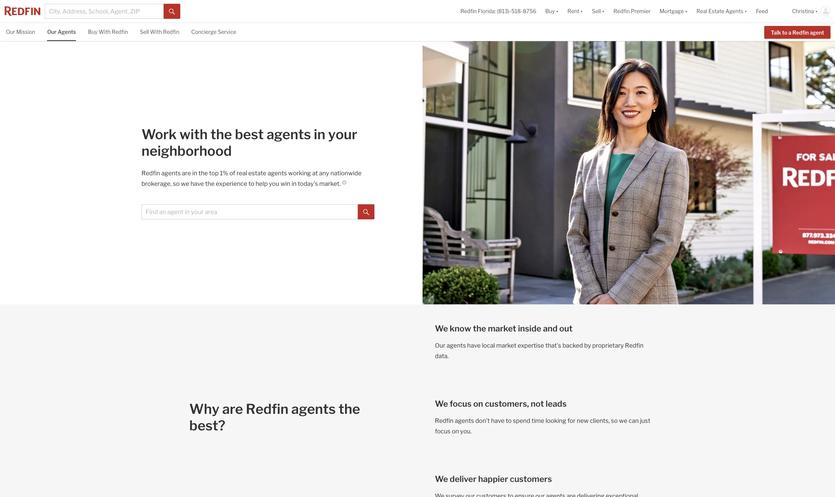 Task type: describe. For each thing, give the bounding box(es) containing it.
customers
[[510, 475, 553, 484]]

real
[[237, 170, 247, 177]]

Find an agent in your area search field
[[142, 205, 358, 220]]

talk to a redfin agent button
[[765, 26, 831, 39]]

sell ▾ button
[[588, 0, 610, 23]]

buy with redfin
[[88, 29, 128, 35]]

by
[[585, 342, 592, 350]]

inside
[[518, 324, 542, 334]]

rent ▾
[[568, 8, 584, 14]]

0 horizontal spatial in
[[192, 170, 197, 177]]

real
[[697, 8, 708, 14]]

our for our agents have local market expertise that's backed by proprietary redfin data.
[[435, 342, 446, 350]]

backed
[[563, 342, 584, 350]]

2 vertical spatial in
[[292, 180, 297, 188]]

today's
[[298, 180, 318, 188]]

agents inside our agents have local market expertise that's backed by proprietary redfin data.
[[447, 342, 466, 350]]

are inside redfin agents are in the top 1% of real estate agents working at any nationwide brokerage, so we have the experience to help you win in today's market.
[[182, 170, 191, 177]]

concierge service link
[[191, 23, 237, 40]]

expertise
[[518, 342, 545, 350]]

▾ for mortgage ▾
[[686, 8, 688, 14]]

talk to a redfin agent
[[772, 29, 825, 36]]

agent
[[811, 29, 825, 36]]

mortgage
[[660, 8, 685, 14]]

with for buy
[[99, 29, 111, 35]]

to inside redfin agents don't have to spend time looking for new clients, so we can just focus on you.
[[506, 418, 512, 425]]

buy for buy with redfin
[[88, 29, 98, 35]]

why
[[190, 401, 220, 418]]

518-
[[512, 8, 523, 14]]

our agents
[[47, 29, 76, 35]]

to inside 'talk to a redfin agent' button
[[783, 29, 788, 36]]

we know the market inside and out
[[435, 324, 573, 334]]

1%
[[220, 170, 228, 177]]

your
[[328, 126, 358, 143]]

time
[[532, 418, 545, 425]]

redfin inside redfin agents don't have to spend time looking for new clients, so we can just focus on you.
[[435, 418, 454, 425]]

8756
[[523, 8, 537, 14]]

our mission link
[[6, 23, 35, 40]]

brokerage,
[[142, 180, 172, 188]]

with for sell
[[150, 29, 162, 35]]

neighborhood
[[142, 143, 232, 159]]

submit search image
[[363, 209, 369, 215]]

rent ▾ button
[[568, 0, 584, 23]]

with
[[180, 126, 208, 143]]

you.
[[461, 428, 472, 435]]

real estate agents ▾
[[697, 8, 748, 14]]

buy ▾ button
[[541, 0, 564, 23]]

5 ▾ from the left
[[745, 8, 748, 14]]

we for we deliver happier customers
[[435, 475, 448, 484]]

experience
[[216, 180, 247, 188]]

win
[[281, 180, 291, 188]]

(813)-
[[497, 8, 512, 14]]

sell with redfin
[[140, 29, 179, 35]]

▾ for buy ▾
[[557, 8, 559, 14]]

submit search image
[[169, 9, 175, 15]]

our mission
[[6, 29, 35, 35]]

the inside why are redfin agents the best?
[[339, 401, 361, 418]]

why are redfin agents the best?
[[190, 401, 361, 434]]

redfin agents don't have to spend time looking for new clients, so we can just focus on you.
[[435, 418, 651, 435]]

feed button
[[752, 0, 788, 23]]

best?
[[190, 418, 226, 434]]

proprietary
[[593, 342, 624, 350]]

are inside why are redfin agents the best?
[[222, 401, 243, 418]]

deliver
[[450, 475, 477, 484]]

any
[[319, 170, 329, 177]]

we deliver happier customers
[[435, 475, 553, 484]]

real estate agents ▾ button
[[693, 0, 752, 23]]

City, Address, School, Agent, ZIP search field
[[45, 4, 164, 19]]

work with the best agents in your neighborhood
[[142, 126, 358, 159]]

have inside our agents have local market expertise that's backed by proprietary redfin data.
[[468, 342, 481, 350]]

redfin inside button
[[793, 29, 810, 36]]

so inside redfin agents are in the top 1% of real estate agents working at any nationwide brokerage, so we have the experience to help you win in today's market.
[[173, 180, 180, 188]]

our agents link
[[47, 23, 76, 40]]

customers,
[[485, 399, 530, 409]]

rent ▾ button
[[564, 0, 588, 23]]

redfin florida: (813)-518-8756
[[461, 8, 537, 14]]

talk
[[772, 29, 782, 36]]

buy for buy ▾
[[546, 8, 555, 14]]

we inside redfin agents don't have to spend time looking for new clients, so we can just focus on you.
[[620, 418, 628, 425]]

estate
[[709, 8, 725, 14]]

clients,
[[591, 418, 610, 425]]

sell ▾ button
[[593, 0, 605, 23]]

redfin inside button
[[614, 8, 630, 14]]

happier
[[479, 475, 509, 484]]

sell with redfin link
[[140, 23, 179, 40]]

real estate agents ▾ link
[[697, 0, 748, 23]]

florida:
[[478, 8, 496, 14]]

redfin inside why are redfin agents the best?
[[246, 401, 289, 418]]

our agents have local market expertise that's backed by proprietary redfin data.
[[435, 342, 644, 360]]

a redfin agent image
[[423, 41, 836, 305]]

and
[[544, 324, 558, 334]]

sell for sell ▾
[[593, 8, 602, 14]]

concierge
[[191, 29, 217, 35]]



Task type: vqa. For each thing, say whether or not it's contained in the screenshot.
ft
no



Task type: locate. For each thing, give the bounding box(es) containing it.
so right brokerage,
[[173, 180, 180, 188]]

agents inside work with the best agents in your neighborhood
[[267, 126, 311, 143]]

just
[[641, 418, 651, 425]]

▾ right mortgage
[[686, 8, 688, 14]]

premier
[[632, 8, 651, 14]]

2 vertical spatial we
[[435, 475, 448, 484]]

christina ▾
[[793, 8, 819, 14]]

on inside redfin agents don't have to spend time looking for new clients, so we can just focus on you.
[[452, 428, 459, 435]]

focus left you.
[[435, 428, 451, 435]]

for
[[568, 418, 576, 425]]

0 vertical spatial agents
[[726, 8, 744, 14]]

sell inside dropdown button
[[593, 8, 602, 14]]

on up don't
[[474, 399, 484, 409]]

2 vertical spatial to
[[506, 418, 512, 425]]

1 horizontal spatial to
[[506, 418, 512, 425]]

0 vertical spatial sell
[[593, 8, 602, 14]]

4 ▾ from the left
[[686, 8, 688, 14]]

buy down city, address, school, agent, zip search field
[[88, 29, 98, 35]]

0 vertical spatial to
[[783, 29, 788, 36]]

1 we from the top
[[435, 324, 448, 334]]

buy inside dropdown button
[[546, 8, 555, 14]]

1 horizontal spatial with
[[150, 29, 162, 35]]

1 horizontal spatial we
[[620, 418, 628, 425]]

1 vertical spatial market
[[497, 342, 517, 350]]

1 horizontal spatial on
[[474, 399, 484, 409]]

have right don't
[[492, 418, 505, 425]]

concierge service
[[191, 29, 237, 35]]

1 vertical spatial on
[[452, 428, 459, 435]]

1 horizontal spatial sell
[[593, 8, 602, 14]]

we
[[435, 324, 448, 334], [435, 399, 448, 409], [435, 475, 448, 484]]

buy ▾
[[546, 8, 559, 14]]

agents inside why are redfin agents the best?
[[292, 401, 336, 418]]

2 horizontal spatial our
[[435, 342, 446, 350]]

1 with from the left
[[99, 29, 111, 35]]

can
[[629, 418, 639, 425]]

1 ▾ from the left
[[557, 8, 559, 14]]

focus
[[450, 399, 472, 409], [435, 428, 451, 435]]

1 vertical spatial to
[[249, 180, 255, 188]]

mission
[[16, 29, 35, 35]]

6 ▾ from the left
[[816, 8, 819, 14]]

agents
[[267, 126, 311, 143], [162, 170, 181, 177], [268, 170, 287, 177], [447, 342, 466, 350], [292, 401, 336, 418], [455, 418, 475, 425]]

0 horizontal spatial we
[[181, 180, 189, 188]]

estate
[[249, 170, 267, 177]]

▾ left feed
[[745, 8, 748, 14]]

we right brokerage,
[[181, 180, 189, 188]]

0 horizontal spatial to
[[249, 180, 255, 188]]

don't
[[476, 418, 490, 425]]

0 horizontal spatial on
[[452, 428, 459, 435]]

▾ right rent ▾
[[603, 8, 605, 14]]

▾ for sell ▾
[[603, 8, 605, 14]]

▾ right rent
[[581, 8, 584, 14]]

redfin
[[461, 8, 477, 14], [614, 8, 630, 14], [112, 29, 128, 35], [163, 29, 179, 35], [793, 29, 810, 36], [142, 170, 160, 177], [626, 342, 644, 350], [246, 401, 289, 418], [435, 418, 454, 425]]

▾ right the christina
[[816, 8, 819, 14]]

1 horizontal spatial buy
[[546, 8, 555, 14]]

buy right 8756
[[546, 8, 555, 14]]

we
[[181, 180, 189, 188], [620, 418, 628, 425]]

1 horizontal spatial agents
[[726, 8, 744, 14]]

2 horizontal spatial have
[[492, 418, 505, 425]]

1 horizontal spatial are
[[222, 401, 243, 418]]

0 vertical spatial we
[[435, 324, 448, 334]]

sell right buy with redfin
[[140, 29, 149, 35]]

buy with redfin link
[[88, 23, 128, 40]]

to left help
[[249, 180, 255, 188]]

1 vertical spatial are
[[222, 401, 243, 418]]

2 with from the left
[[150, 29, 162, 35]]

market inside our agents have local market expertise that's backed by proprietary redfin data.
[[497, 342, 517, 350]]

working
[[289, 170, 311, 177]]

are right why
[[222, 401, 243, 418]]

redfin inside our agents have local market expertise that's backed by proprietary redfin data.
[[626, 342, 644, 350]]

in left your
[[314, 126, 326, 143]]

3 ▾ from the left
[[603, 8, 605, 14]]

1 horizontal spatial our
[[47, 29, 57, 35]]

0 vertical spatial on
[[474, 399, 484, 409]]

our up data.
[[435, 342, 446, 350]]

spend
[[513, 418, 531, 425]]

new
[[577, 418, 589, 425]]

rent
[[568, 8, 580, 14]]

disclaimer image
[[343, 180, 347, 185]]

feed
[[757, 8, 769, 14]]

we left can on the right of page
[[620, 418, 628, 425]]

0 horizontal spatial our
[[6, 29, 15, 35]]

1 horizontal spatial have
[[468, 342, 481, 350]]

1 horizontal spatial so
[[612, 418, 618, 425]]

not
[[531, 399, 545, 409]]

market up local on the right of page
[[488, 324, 517, 334]]

1 vertical spatial buy
[[88, 29, 98, 35]]

▾ for rent ▾
[[581, 8, 584, 14]]

0 vertical spatial we
[[181, 180, 189, 188]]

0 vertical spatial market
[[488, 324, 517, 334]]

to left spend
[[506, 418, 512, 425]]

local
[[482, 342, 496, 350]]

sell ▾
[[593, 8, 605, 14]]

service
[[218, 29, 237, 35]]

the inside work with the best agents in your neighborhood
[[211, 126, 232, 143]]

0 vertical spatial have
[[191, 180, 204, 188]]

we for we focus on customers, not leads
[[435, 399, 448, 409]]

have inside redfin agents are in the top 1% of real estate agents working at any nationwide brokerage, so we have the experience to help you win in today's market.
[[191, 180, 204, 188]]

2 ▾ from the left
[[581, 8, 584, 14]]

mortgage ▾ button
[[660, 0, 688, 23]]

0 horizontal spatial agents
[[58, 29, 76, 35]]

our for our mission
[[6, 29, 15, 35]]

market down we know the market inside and out
[[497, 342, 517, 350]]

1 vertical spatial have
[[468, 342, 481, 350]]

0 horizontal spatial so
[[173, 180, 180, 188]]

looking
[[546, 418, 567, 425]]

focus up you.
[[450, 399, 472, 409]]

in right win
[[292, 180, 297, 188]]

on
[[474, 399, 484, 409], [452, 428, 459, 435]]

our inside our agents have local market expertise that's backed by proprietary redfin data.
[[435, 342, 446, 350]]

2 we from the top
[[435, 399, 448, 409]]

1 vertical spatial in
[[192, 170, 197, 177]]

we inside redfin agents are in the top 1% of real estate agents working at any nationwide brokerage, so we have the experience to help you win in today's market.
[[181, 180, 189, 188]]

you
[[269, 180, 280, 188]]

0 vertical spatial are
[[182, 170, 191, 177]]

market.
[[320, 180, 341, 188]]

christina
[[793, 8, 815, 14]]

to left a
[[783, 29, 788, 36]]

0 horizontal spatial sell
[[140, 29, 149, 35]]

agents inside "real estate agents ▾" link
[[726, 8, 744, 14]]

leads
[[546, 399, 567, 409]]

0 vertical spatial so
[[173, 180, 180, 188]]

redfin premier
[[614, 8, 651, 14]]

mortgage ▾
[[660, 8, 688, 14]]

best
[[235, 126, 264, 143]]

so
[[173, 180, 180, 188], [612, 418, 618, 425]]

in left top
[[192, 170, 197, 177]]

so inside redfin agents don't have to spend time looking for new clients, so we can just focus on you.
[[612, 418, 618, 425]]

2 vertical spatial have
[[492, 418, 505, 425]]

have inside redfin agents don't have to spend time looking for new clients, so we can just focus on you.
[[492, 418, 505, 425]]

2 horizontal spatial to
[[783, 29, 788, 36]]

0 horizontal spatial buy
[[88, 29, 98, 35]]

on left you.
[[452, 428, 459, 435]]

agents inside our agents 'link'
[[58, 29, 76, 35]]

in
[[314, 126, 326, 143], [192, 170, 197, 177], [292, 180, 297, 188]]

0 horizontal spatial have
[[191, 180, 204, 188]]

out
[[560, 324, 573, 334]]

0 horizontal spatial with
[[99, 29, 111, 35]]

sell
[[593, 8, 602, 14], [140, 29, 149, 35]]

0 horizontal spatial are
[[182, 170, 191, 177]]

with
[[99, 29, 111, 35], [150, 29, 162, 35]]

a
[[789, 29, 792, 36]]

help
[[256, 180, 268, 188]]

have left experience
[[191, 180, 204, 188]]

▾
[[557, 8, 559, 14], [581, 8, 584, 14], [603, 8, 605, 14], [686, 8, 688, 14], [745, 8, 748, 14], [816, 8, 819, 14]]

0 vertical spatial in
[[314, 126, 326, 143]]

our left mission
[[6, 29, 15, 35]]

we for we know the market inside and out
[[435, 324, 448, 334]]

are down neighborhood
[[182, 170, 191, 177]]

focus inside redfin agents don't have to spend time looking for new clients, so we can just focus on you.
[[435, 428, 451, 435]]

sell right rent ▾
[[593, 8, 602, 14]]

sell for sell with redfin
[[140, 29, 149, 35]]

redfin agents are in the top 1% of real estate agents working at any nationwide brokerage, so we have the experience to help you win in today's market.
[[142, 170, 362, 188]]

▾ for christina ▾
[[816, 8, 819, 14]]

know
[[450, 324, 472, 334]]

redfin inside redfin agents are in the top 1% of real estate agents working at any nationwide brokerage, so we have the experience to help you win in today's market.
[[142, 170, 160, 177]]

buy ▾ button
[[546, 0, 559, 23]]

mortgage ▾ button
[[656, 0, 693, 23]]

our right mission
[[47, 29, 57, 35]]

3 we from the top
[[435, 475, 448, 484]]

have left local on the right of page
[[468, 342, 481, 350]]

so right clients,
[[612, 418, 618, 425]]

have
[[191, 180, 204, 188], [468, 342, 481, 350], [492, 418, 505, 425]]

2 horizontal spatial in
[[314, 126, 326, 143]]

at
[[313, 170, 318, 177]]

▾ left rent
[[557, 8, 559, 14]]

work
[[142, 126, 177, 143]]

our inside 'link'
[[47, 29, 57, 35]]

0 vertical spatial buy
[[546, 8, 555, 14]]

we focus on customers, not leads
[[435, 399, 567, 409]]

nationwide
[[331, 170, 362, 177]]

top
[[209, 170, 219, 177]]

redfin premier button
[[610, 0, 656, 23]]

0 vertical spatial focus
[[450, 399, 472, 409]]

agents inside redfin agents don't have to spend time looking for new clients, so we can just focus on you.
[[455, 418, 475, 425]]

1 vertical spatial we
[[620, 418, 628, 425]]

1 vertical spatial agents
[[58, 29, 76, 35]]

our for our agents
[[47, 29, 57, 35]]

1 vertical spatial sell
[[140, 29, 149, 35]]

data.
[[435, 353, 449, 360]]

to inside redfin agents are in the top 1% of real estate agents working at any nationwide brokerage, so we have the experience to help you win in today's market.
[[249, 180, 255, 188]]

market
[[488, 324, 517, 334], [497, 342, 517, 350]]

1 horizontal spatial in
[[292, 180, 297, 188]]

1 vertical spatial we
[[435, 399, 448, 409]]

that's
[[546, 342, 562, 350]]

1 vertical spatial so
[[612, 418, 618, 425]]

in inside work with the best agents in your neighborhood
[[314, 126, 326, 143]]

1 vertical spatial focus
[[435, 428, 451, 435]]



